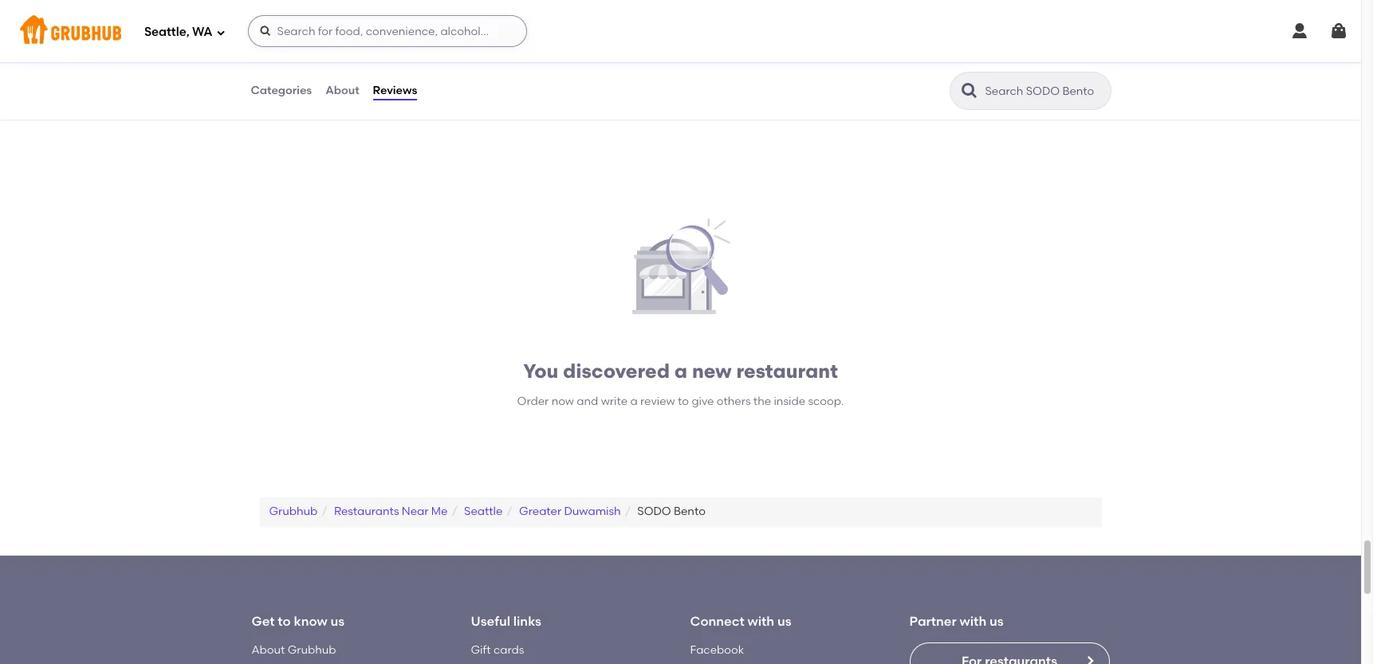 Task type: vqa. For each thing, say whether or not it's contained in the screenshot.
rightmost Neck
no



Task type: describe. For each thing, give the bounding box(es) containing it.
32
[[751, 72, 763, 85]]

get to know us
[[252, 614, 345, 629]]

give
[[692, 395, 714, 409]]

ratings for 32 ratings
[[766, 72, 804, 85]]

delivery for 32 ratings
[[582, 68, 618, 80]]

subscription pass image
[[273, 34, 289, 47]]

svg image
[[216, 28, 225, 37]]

categories button
[[250, 62, 313, 120]]

write
[[601, 395, 628, 409]]

3
[[1042, 72, 1048, 85]]

25–40
[[558, 54, 586, 66]]

the
[[754, 395, 772, 409]]

1 vertical spatial to
[[278, 614, 291, 629]]

min for 3 ratings
[[874, 54, 891, 66]]

connect
[[691, 614, 745, 629]]

restaurants near me
[[334, 505, 448, 519]]

seattle
[[464, 505, 503, 519]]

others
[[717, 395, 751, 409]]

Search SODO Bento search field
[[984, 84, 1106, 99]]

facebook
[[691, 644, 745, 658]]

0 vertical spatial grubhub
[[269, 505, 318, 519]]

$4.49
[[843, 68, 867, 80]]

new
[[692, 360, 732, 383]]

30–45 min $3.99 delivery
[[273, 54, 335, 80]]

connect with us
[[691, 614, 792, 629]]

reviews button
[[372, 62, 418, 120]]

cards
[[494, 644, 524, 658]]

30–45 for 14 ratings
[[273, 54, 301, 66]]

caesars
[[308, 13, 361, 28]]

seattle, wa
[[144, 24, 213, 39]]

restaurant
[[737, 360, 838, 383]]

little
[[273, 13, 305, 28]]

reviews
[[373, 84, 418, 97]]

0 horizontal spatial svg image
[[259, 25, 272, 38]]

seattle link
[[464, 505, 503, 519]]

little caesars pizza link
[[273, 12, 518, 30]]

useful links
[[471, 614, 542, 629]]

gift
[[471, 644, 491, 658]]

with for partner
[[960, 614, 987, 629]]

you
[[524, 360, 559, 383]]

sodo
[[638, 505, 672, 519]]

main navigation navigation
[[0, 0, 1362, 62]]

about for about
[[326, 84, 360, 97]]

sodo bento
[[638, 505, 706, 519]]

gift cards
[[471, 644, 524, 658]]

2 horizontal spatial svg image
[[1330, 22, 1349, 41]]

about grubhub link
[[252, 644, 336, 658]]

30–45 min $4.49 delivery
[[843, 54, 905, 80]]

gift cards link
[[471, 644, 524, 658]]

categories
[[251, 84, 312, 97]]

1 vertical spatial a
[[631, 395, 638, 409]]

min for 14 ratings
[[304, 54, 321, 66]]

min for 32 ratings
[[589, 54, 606, 66]]

right image
[[1084, 655, 1097, 665]]

and
[[577, 395, 599, 409]]

wa
[[192, 24, 213, 39]]

0 vertical spatial to
[[678, 395, 689, 409]]

greater
[[519, 505, 562, 519]]

3 ratings
[[1042, 72, 1089, 85]]

delivery for 14 ratings
[[299, 68, 335, 80]]

$1.49
[[558, 68, 580, 80]]

scoop.
[[809, 395, 844, 409]]

order now and write a review to give others the inside scoop.
[[517, 395, 844, 409]]

now
[[552, 395, 574, 409]]



Task type: locate. For each thing, give the bounding box(es) containing it.
to left give
[[678, 395, 689, 409]]

delivery inside 30–45 min $3.99 delivery
[[299, 68, 335, 80]]

min inside the 25–40 min $1.49 delivery
[[589, 54, 606, 66]]

ratings right 32
[[766, 72, 804, 85]]

little caesars pizza
[[273, 13, 397, 28]]

30–45 for 3 ratings
[[843, 54, 872, 66]]

with
[[748, 614, 775, 629], [960, 614, 987, 629]]

ratings right 14
[[481, 72, 518, 85]]

useful
[[471, 614, 511, 629]]

star icon image
[[455, 54, 467, 66], [467, 54, 480, 66], [480, 54, 493, 66], [493, 54, 506, 66], [493, 54, 506, 66], [506, 54, 518, 66], [740, 54, 753, 66], [753, 54, 765, 66], [765, 54, 778, 66], [778, 54, 791, 66], [778, 54, 791, 66], [791, 54, 804, 66], [1025, 54, 1038, 66], [1038, 54, 1050, 66], [1050, 54, 1063, 66], [1063, 54, 1076, 66], [1063, 54, 1076, 66], [1076, 54, 1089, 66]]

1 horizontal spatial with
[[960, 614, 987, 629]]

1 horizontal spatial a
[[675, 360, 688, 383]]

a right write
[[631, 395, 638, 409]]

order
[[517, 395, 549, 409]]

2 horizontal spatial ratings
[[1051, 72, 1089, 85]]

seattle,
[[144, 24, 190, 39]]

1 delivery from the left
[[299, 68, 335, 80]]

facebook link
[[691, 644, 745, 658]]

grubhub down "know"
[[288, 644, 336, 658]]

a
[[675, 360, 688, 383], [631, 395, 638, 409]]

svg image
[[1291, 22, 1310, 41], [1330, 22, 1349, 41], [259, 25, 272, 38]]

0 horizontal spatial min
[[304, 54, 321, 66]]

0 horizontal spatial about
[[252, 644, 285, 658]]

0 horizontal spatial delivery
[[299, 68, 335, 80]]

us for partner with us
[[990, 614, 1004, 629]]

us right "know"
[[331, 614, 345, 629]]

2 30–45 from the left
[[843, 54, 872, 66]]

3 min from the left
[[874, 54, 891, 66]]

search icon image
[[960, 81, 979, 101]]

0 vertical spatial a
[[675, 360, 688, 383]]

grubhub
[[269, 505, 318, 519], [288, 644, 336, 658]]

with right partner
[[960, 614, 987, 629]]

0 vertical spatial about
[[326, 84, 360, 97]]

about grubhub
[[252, 644, 336, 658]]

partner
[[910, 614, 957, 629]]

1 horizontal spatial ratings
[[766, 72, 804, 85]]

2 delivery from the left
[[582, 68, 618, 80]]

ratings for 3 ratings
[[1051, 72, 1089, 85]]

1 horizontal spatial delivery
[[582, 68, 618, 80]]

with for connect
[[748, 614, 775, 629]]

restaurants near me link
[[334, 505, 448, 519]]

get
[[252, 614, 275, 629]]

3 us from the left
[[990, 614, 1004, 629]]

$3.99
[[273, 68, 297, 80]]

greater duwamish link
[[519, 505, 621, 519]]

with right "connect"
[[748, 614, 775, 629]]

grubhub left restaurants at the bottom left of the page
[[269, 505, 318, 519]]

0 vertical spatial pizza
[[364, 13, 397, 28]]

about down get
[[252, 644, 285, 658]]

about button
[[325, 62, 360, 120]]

2 horizontal spatial delivery
[[869, 68, 905, 80]]

2 ratings from the left
[[766, 72, 804, 85]]

0 horizontal spatial a
[[631, 395, 638, 409]]

0 horizontal spatial with
[[748, 614, 775, 629]]

to
[[678, 395, 689, 409], [278, 614, 291, 629]]

about
[[326, 84, 360, 97], [252, 644, 285, 658]]

about for about grubhub
[[252, 644, 285, 658]]

1 min from the left
[[304, 54, 321, 66]]

us for connect with us
[[778, 614, 792, 629]]

0 horizontal spatial us
[[331, 614, 345, 629]]

30–45
[[273, 54, 301, 66], [843, 54, 872, 66]]

30–45 up $3.99
[[273, 54, 301, 66]]

1 horizontal spatial us
[[778, 614, 792, 629]]

1 with from the left
[[748, 614, 775, 629]]

1 horizontal spatial svg image
[[1291, 22, 1310, 41]]

2 us from the left
[[778, 614, 792, 629]]

partner with us
[[910, 614, 1004, 629]]

3 delivery from the left
[[869, 68, 905, 80]]

delivery for 3 ratings
[[869, 68, 905, 80]]

30–45 inside "30–45 min $4.49 delivery"
[[843, 54, 872, 66]]

to right get
[[278, 614, 291, 629]]

ratings for 14 ratings
[[481, 72, 518, 85]]

14
[[468, 72, 478, 85]]

0 horizontal spatial ratings
[[481, 72, 518, 85]]

1 vertical spatial grubhub
[[288, 644, 336, 658]]

links
[[514, 614, 542, 629]]

grubhub image
[[628, 215, 734, 321]]

1 vertical spatial pizza
[[296, 34, 319, 45]]

1 us from the left
[[331, 614, 345, 629]]

1 horizontal spatial about
[[326, 84, 360, 97]]

Search for food, convenience, alcohol... search field
[[248, 15, 527, 47]]

30–45 up the $4.49 at top right
[[843, 54, 872, 66]]

us right partner
[[990, 614, 1004, 629]]

ratings
[[481, 72, 518, 85], [766, 72, 804, 85], [1051, 72, 1089, 85]]

14 ratings
[[468, 72, 518, 85]]

you discovered a new restaurant
[[524, 360, 838, 383]]

1 30–45 from the left
[[273, 54, 301, 66]]

1 horizontal spatial min
[[589, 54, 606, 66]]

min inside 30–45 min $3.99 delivery
[[304, 54, 321, 66]]

me
[[432, 505, 448, 519]]

2 horizontal spatial us
[[990, 614, 1004, 629]]

0 horizontal spatial 30–45
[[273, 54, 301, 66]]

30–45 inside 30–45 min $3.99 delivery
[[273, 54, 301, 66]]

pizza right subscription pass image
[[296, 34, 319, 45]]

review
[[641, 395, 676, 409]]

delivery
[[299, 68, 335, 80], [582, 68, 618, 80], [869, 68, 905, 80]]

restaurants
[[334, 505, 399, 519]]

min
[[304, 54, 321, 66], [589, 54, 606, 66], [874, 54, 891, 66]]

know
[[294, 614, 328, 629]]

1 vertical spatial about
[[252, 644, 285, 658]]

grubhub link
[[269, 505, 318, 519]]

1 horizontal spatial to
[[678, 395, 689, 409]]

pizza right caesars
[[364, 13, 397, 28]]

greater duwamish
[[519, 505, 621, 519]]

delivery right $3.99
[[299, 68, 335, 80]]

0 horizontal spatial to
[[278, 614, 291, 629]]

ratings right 3
[[1051, 72, 1089, 85]]

delivery right the $4.49 at top right
[[869, 68, 905, 80]]

us right "connect"
[[778, 614, 792, 629]]

1 horizontal spatial 30–45
[[843, 54, 872, 66]]

1 horizontal spatial pizza
[[364, 13, 397, 28]]

about down 30–45 min $3.99 delivery
[[326, 84, 360, 97]]

about inside button
[[326, 84, 360, 97]]

pizza
[[364, 13, 397, 28], [296, 34, 319, 45]]

bento
[[674, 505, 706, 519]]

3 ratings from the left
[[1051, 72, 1089, 85]]

delivery inside the 25–40 min $1.49 delivery
[[582, 68, 618, 80]]

1 ratings from the left
[[481, 72, 518, 85]]

a up the "order now and write a review to give others the inside scoop." at the bottom of the page
[[675, 360, 688, 383]]

near
[[402, 505, 429, 519]]

32 ratings
[[751, 72, 804, 85]]

delivery right $1.49
[[582, 68, 618, 80]]

us
[[331, 614, 345, 629], [778, 614, 792, 629], [990, 614, 1004, 629]]

2 horizontal spatial min
[[874, 54, 891, 66]]

discovered
[[563, 360, 670, 383]]

min inside "30–45 min $4.49 delivery"
[[874, 54, 891, 66]]

0 horizontal spatial pizza
[[296, 34, 319, 45]]

delivery inside "30–45 min $4.49 delivery"
[[869, 68, 905, 80]]

25–40 min $1.49 delivery
[[558, 54, 618, 80]]

2 with from the left
[[960, 614, 987, 629]]

inside
[[774, 395, 806, 409]]

2 min from the left
[[589, 54, 606, 66]]

duwamish
[[564, 505, 621, 519]]



